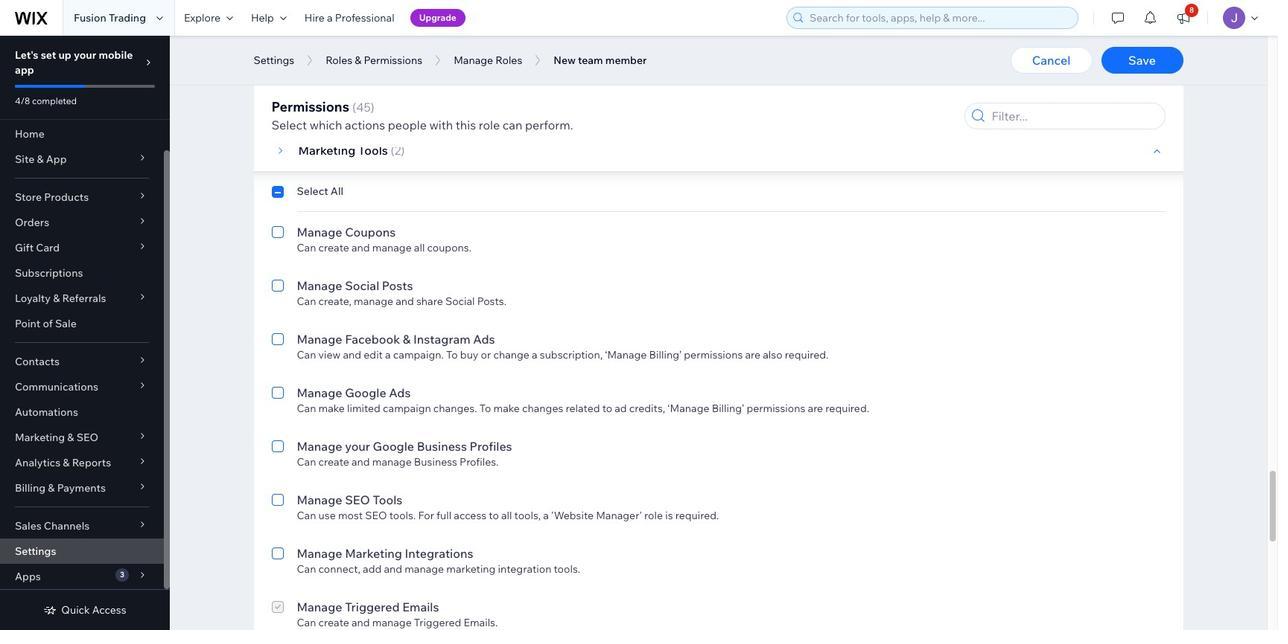 Task type: locate. For each thing, give the bounding box(es) containing it.
& left the reports
[[63, 457, 70, 470]]

for
[[418, 509, 434, 523]]

0 vertical spatial role
[[479, 118, 500, 133]]

0 horizontal spatial permissions
[[684, 349, 743, 362]]

0 vertical spatial social
[[345, 279, 379, 293]]

calls
[[459, 91, 480, 104]]

roles inside roles & permissions button
[[326, 54, 352, 67]]

most
[[338, 509, 363, 523]]

manage inside the manage social posts can create, manage and share social posts.
[[297, 279, 342, 293]]

which
[[310, 118, 342, 133]]

and down limited
[[352, 456, 370, 469]]

&
[[355, 54, 361, 67], [412, 91, 419, 104], [37, 153, 44, 166], [53, 292, 60, 305], [403, 332, 411, 347], [67, 431, 74, 445], [63, 457, 70, 470], [48, 482, 55, 495]]

permissions left also
[[684, 349, 743, 362]]

0 horizontal spatial (
[[352, 100, 356, 115]]

can
[[297, 91, 316, 104], [297, 241, 316, 255], [297, 295, 316, 308], [297, 349, 316, 362], [297, 402, 316, 416], [297, 456, 316, 469], [297, 509, 316, 523], [297, 563, 316, 576], [297, 617, 316, 630]]

manage down integrations on the left bottom
[[405, 563, 444, 576]]

or
[[481, 349, 491, 362]]

edit inside manage business number settings can edit settings, make & receive calls and send text messages.
[[318, 91, 338, 104]]

& inside dropdown button
[[48, 482, 55, 495]]

1 vertical spatial ads
[[389, 386, 411, 401]]

required. inside manage google ads can make limited campaign changes. to make changes related to ad credits, 'manage billing' permissions are required.
[[825, 402, 869, 416]]

0 horizontal spatial to
[[446, 349, 458, 362]]

seo up most
[[345, 493, 370, 508]]

quick access
[[61, 604, 126, 617]]

1 vertical spatial (
[[391, 143, 394, 158]]

marketing
[[446, 563, 496, 576]]

and inside manage business number settings can edit settings, make & receive calls and send text messages.
[[483, 91, 501, 104]]

& inside button
[[355, 54, 361, 67]]

settings inside manage business number settings can edit settings, make & receive calls and send text messages.
[[446, 74, 493, 89]]

1 vertical spatial 'manage
[[668, 402, 709, 416]]

required. for tools
[[675, 509, 719, 523]]

manage for your
[[297, 439, 342, 454]]

2 create from the top
[[318, 456, 349, 469]]

1 vertical spatial to
[[489, 509, 499, 523]]

manage inside manage seo tools can use most seo tools. for full access to all tools, a 'website manager' role is required.
[[297, 493, 342, 508]]

8 can from the top
[[297, 563, 316, 576]]

triggered down "emails"
[[414, 617, 461, 630]]

permissions
[[364, 54, 422, 67], [271, 98, 349, 115]]

0 vertical spatial are
[[745, 349, 761, 362]]

manage inside manage google ads can make limited campaign changes. to make changes related to ad credits, 'manage billing' permissions are required.
[[297, 386, 342, 401]]

( up actions
[[352, 100, 356, 115]]

& for app
[[37, 153, 44, 166]]

to inside 'manage facebook & instagram ads can view and edit a campaign. to buy or change a subscription, 'manage billing' permissions are also required.'
[[446, 349, 458, 362]]

all
[[414, 241, 425, 255], [501, 509, 512, 523]]

required. inside 'manage facebook & instagram ads can view and edit a campaign. to buy or change a subscription, 'manage billing' permissions are also required.'
[[785, 349, 829, 362]]

marketing & seo
[[15, 431, 98, 445]]

1 horizontal spatial (
[[391, 143, 394, 158]]

coupons.
[[427, 241, 472, 255]]

a right hire
[[327, 11, 333, 25]]

& down permission
[[355, 54, 361, 67]]

select left all
[[297, 185, 328, 198]]

& inside popup button
[[37, 153, 44, 166]]

is inside manage seo tools can use most seo tools. for full access to all tools, a 'website manager' role is required.
[[665, 509, 673, 523]]

tools
[[358, 143, 388, 158], [373, 493, 402, 508]]

1 horizontal spatial are
[[808, 402, 823, 416]]

0 horizontal spatial to
[[489, 509, 499, 523]]

access
[[92, 604, 126, 617]]

1 vertical spatial triggered
[[414, 617, 461, 630]]

2 vertical spatial marketing
[[345, 547, 402, 562]]

and right view
[[343, 349, 361, 362]]

manage inside manage business number settings can edit settings, make & receive calls and send text messages.
[[297, 74, 342, 89]]

0 vertical spatial to
[[602, 402, 612, 416]]

settings,
[[340, 91, 381, 104]]

manage your google business profiles can create and manage business profiles.
[[297, 439, 512, 469]]

manage for triggered
[[297, 600, 342, 615]]

0 vertical spatial edit
[[318, 91, 338, 104]]

edit up which
[[318, 91, 338, 104]]

quick
[[61, 604, 90, 617]]

mobile
[[99, 48, 133, 62]]

1 vertical spatial role
[[644, 509, 663, 523]]

a down facebook on the bottom left
[[385, 349, 391, 362]]

create inside manage your google business profiles can create and manage business profiles.
[[318, 456, 349, 469]]

1 vertical spatial number
[[398, 74, 444, 89]]

0 vertical spatial to
[[446, 349, 458, 362]]

( down people
[[391, 143, 394, 158]]

settings up calls at the top of page
[[446, 74, 493, 89]]

can inside manage coupons can create and manage all coupons.
[[297, 241, 316, 255]]

0 horizontal spatial your
[[74, 48, 96, 62]]

1 vertical spatial permissions
[[271, 98, 349, 115]]

& right loyalty
[[53, 292, 60, 305]]

create inside manage triggered emails can create and manage triggered emails.
[[318, 617, 349, 630]]

0 vertical spatial (
[[352, 100, 356, 115]]

tools left 2
[[358, 143, 388, 158]]

to right the access
[[489, 509, 499, 523]]

manage inside 'manage facebook & instagram ads can view and edit a campaign. to buy or change a subscription, 'manage billing' permissions are also required.'
[[297, 332, 342, 347]]

is right manager'
[[665, 509, 673, 523]]

2 can from the top
[[297, 241, 316, 255]]

0 vertical spatial )
[[371, 100, 375, 115]]

all left tools,
[[501, 509, 512, 523]]

permissions up which
[[271, 98, 349, 115]]

None checkbox
[[271, 185, 283, 203], [271, 277, 283, 308], [271, 331, 283, 362], [271, 384, 283, 416], [271, 438, 283, 469], [271, 492, 283, 523], [271, 185, 283, 203], [271, 277, 283, 308], [271, 331, 283, 362], [271, 384, 283, 416], [271, 438, 283, 469], [271, 492, 283, 523]]

tools inside manage seo tools can use most seo tools. for full access to all tools, a 'website manager' role is required.
[[373, 493, 402, 508]]

apps
[[15, 571, 41, 584]]

settings down sales
[[15, 545, 56, 559]]

0 vertical spatial permissions
[[684, 349, 743, 362]]

0 horizontal spatial 'manage
[[605, 349, 647, 362]]

related
[[566, 402, 600, 416]]

1 horizontal spatial to
[[479, 402, 491, 416]]

create inside manage coupons can create and manage all coupons.
[[318, 241, 349, 255]]

1 vertical spatial create
[[318, 456, 349, 469]]

0 horizontal spatial triggered
[[345, 600, 400, 615]]

1 vertical spatial your
[[345, 439, 370, 454]]

0 vertical spatial google
[[345, 386, 386, 401]]

buy
[[460, 349, 478, 362]]

1 vertical spatial social
[[445, 295, 475, 308]]

required. inside manage seo tools can use most seo tools. for full access to all tools, a 'website manager' role is required.
[[675, 509, 719, 523]]

0 horizontal spatial number
[[398, 74, 444, 89]]

limited
[[347, 402, 381, 416]]

1 roles from the left
[[326, 54, 352, 67]]

0 vertical spatial marketing
[[298, 143, 355, 158]]

& right billing
[[48, 482, 55, 495]]

billing'
[[649, 349, 682, 362], [712, 402, 744, 416]]

0 vertical spatial 'manage
[[605, 349, 647, 362]]

point of sale link
[[0, 311, 164, 337]]

1 vertical spatial google
[[373, 439, 414, 454]]

sidebar element
[[0, 36, 170, 631]]

1 vertical spatial to
[[479, 402, 491, 416]]

business up settings,
[[345, 74, 395, 89]]

and inside manage triggered emails can create and manage triggered emails.
[[352, 617, 370, 630]]

number up receive
[[398, 74, 444, 89]]

perform.
[[525, 118, 573, 133]]

manage
[[372, 241, 412, 255], [354, 295, 393, 308], [372, 456, 412, 469], [405, 563, 444, 576], [372, 617, 412, 630]]

and right calls at the top of page
[[483, 91, 501, 104]]

marketing for marketing tools ( 2 )
[[298, 143, 355, 158]]

contacts button
[[0, 349, 164, 375]]

9 can from the top
[[297, 617, 316, 630]]

seo up the reports
[[76, 431, 98, 445]]

manage inside manage marketing integrations can connect, add and manage marketing integration tools.
[[405, 563, 444, 576]]

triggered down add
[[345, 600, 400, 615]]

to inside manage seo tools can use most seo tools. for full access to all tools, a 'website manager' role is required.
[[489, 509, 499, 523]]

0 vertical spatial seo
[[76, 431, 98, 445]]

gift card
[[15, 241, 60, 255]]

0 vertical spatial billing'
[[649, 349, 682, 362]]

profiles.
[[460, 456, 499, 469]]

2 vertical spatial create
[[318, 617, 349, 630]]

marketing inside 'dropdown button'
[[15, 431, 65, 445]]

to right changes.
[[479, 402, 491, 416]]

roles & permissions
[[326, 54, 422, 67]]

1 vertical spatial tools
[[373, 493, 402, 508]]

business up new
[[533, 37, 576, 51]]

select
[[271, 118, 307, 133], [297, 185, 328, 198]]

0 horizontal spatial edit
[[318, 91, 338, 104]]

all left coupons.
[[414, 241, 425, 255]]

and down posts
[[396, 295, 414, 308]]

changes.
[[433, 402, 477, 416]]

number up the new team member
[[578, 37, 618, 51]]

0 horizontal spatial ads
[[389, 386, 411, 401]]

'manage right credits,
[[668, 402, 709, 416]]

1 horizontal spatial 'manage
[[668, 402, 709, 416]]

1 horizontal spatial all
[[501, 509, 512, 523]]

google inside manage your google business profiles can create and manage business profiles.
[[373, 439, 414, 454]]

1 vertical spatial )
[[401, 143, 405, 158]]

your down limited
[[345, 439, 370, 454]]

make left the changes
[[493, 402, 520, 416]]

sale
[[55, 317, 77, 331]]

site & app
[[15, 153, 67, 166]]

to left the ad
[[602, 402, 612, 416]]

0 vertical spatial select
[[271, 118, 307, 133]]

tools. left for
[[389, 509, 416, 523]]

0 horizontal spatial tools.
[[389, 509, 416, 523]]

orders button
[[0, 210, 164, 235]]

1 can from the top
[[297, 91, 316, 104]]

Filter... field
[[987, 104, 1160, 129]]

1 horizontal spatial edit
[[364, 349, 383, 362]]

subscriptions link
[[0, 261, 164, 286]]

1 vertical spatial tools.
[[554, 563, 580, 576]]

select left which
[[271, 118, 307, 133]]

communications
[[15, 381, 98, 394]]

manage inside manage coupons can create and manage all coupons.
[[372, 241, 412, 255]]

1 vertical spatial are
[[808, 402, 823, 416]]

full
[[437, 509, 451, 523]]

edit down facebook on the bottom left
[[364, 349, 383, 362]]

) down people
[[401, 143, 405, 158]]

and down add
[[352, 617, 370, 630]]

ads
[[473, 332, 495, 347], [389, 386, 411, 401]]

profiles
[[470, 439, 512, 454]]

& left receive
[[412, 91, 419, 104]]

manage down posts
[[354, 295, 393, 308]]

& for referrals
[[53, 292, 60, 305]]

0 vertical spatial ads
[[473, 332, 495, 347]]

emails
[[402, 600, 439, 615]]

roles down this permission is required because manage business number settings is turned on.
[[496, 54, 522, 67]]

store
[[15, 191, 42, 204]]

1 horizontal spatial tools.
[[554, 563, 580, 576]]

1 horizontal spatial ads
[[473, 332, 495, 347]]

hire a professional
[[305, 11, 394, 25]]

7 can from the top
[[297, 509, 316, 523]]

0 horizontal spatial all
[[414, 241, 425, 255]]

3 can from the top
[[297, 295, 316, 308]]

required. for ads
[[825, 402, 869, 416]]

manage inside manage triggered emails can create and manage triggered emails.
[[297, 600, 342, 615]]

& up campaign.
[[403, 332, 411, 347]]

1 horizontal spatial social
[[445, 295, 475, 308]]

manage for coupons
[[297, 225, 342, 240]]

loyalty & referrals
[[15, 292, 106, 305]]

and inside manage your google business profiles can create and manage business profiles.
[[352, 456, 370, 469]]

your right up
[[74, 48, 96, 62]]

0 vertical spatial create
[[318, 241, 349, 255]]

make up people
[[384, 91, 410, 104]]

2 vertical spatial required.
[[675, 509, 719, 523]]

1 horizontal spatial permissions
[[364, 54, 422, 67]]

marketing up add
[[345, 547, 402, 562]]

)
[[371, 100, 375, 115], [401, 143, 405, 158]]

1 horizontal spatial number
[[578, 37, 618, 51]]

manage down "emails"
[[372, 617, 412, 630]]

manage down coupons
[[372, 241, 412, 255]]

1 vertical spatial required.
[[825, 402, 869, 416]]

permissions down also
[[747, 402, 805, 416]]

are inside manage google ads can make limited campaign changes. to make changes related to ad credits, 'manage billing' permissions are required.
[[808, 402, 823, 416]]

and inside 'manage facebook & instagram ads can view and edit a campaign. to buy or change a subscription, 'manage billing' permissions are also required.'
[[343, 349, 361, 362]]

a
[[327, 11, 333, 25], [385, 349, 391, 362], [532, 349, 537, 362], [543, 509, 549, 523]]

roles down this
[[326, 54, 352, 67]]

create up use
[[318, 456, 349, 469]]

& up analytics & reports
[[67, 431, 74, 445]]

your
[[74, 48, 96, 62], [345, 439, 370, 454]]

1 horizontal spatial to
[[602, 402, 612, 416]]

to left buy
[[446, 349, 458, 362]]

billing' inside manage google ads can make limited campaign changes. to make changes related to ad credits, 'manage billing' permissions are required.
[[712, 402, 744, 416]]

to
[[602, 402, 612, 416], [489, 509, 499, 523]]

& right site
[[37, 153, 44, 166]]

1 vertical spatial select
[[297, 185, 328, 198]]

with
[[429, 118, 453, 133]]

0 vertical spatial all
[[414, 241, 425, 255]]

0 horizontal spatial role
[[479, 118, 500, 133]]

3 create from the top
[[318, 617, 349, 630]]

tools. right integration
[[554, 563, 580, 576]]

& inside 'dropdown button'
[[67, 431, 74, 445]]

ad
[[615, 402, 627, 416]]

tools.
[[389, 509, 416, 523], [554, 563, 580, 576]]

1 horizontal spatial roles
[[496, 54, 522, 67]]

0 vertical spatial tools.
[[389, 509, 416, 523]]

ads up campaign at the bottom left of the page
[[389, 386, 411, 401]]

4 can from the top
[[297, 349, 316, 362]]

social right share
[[445, 295, 475, 308]]

1 vertical spatial edit
[[364, 349, 383, 362]]

0 horizontal spatial billing'
[[649, 349, 682, 362]]

1 horizontal spatial permissions
[[747, 402, 805, 416]]

0 vertical spatial your
[[74, 48, 96, 62]]

integration
[[498, 563, 551, 576]]

role right manager'
[[644, 509, 663, 523]]

google inside manage google ads can make limited campaign changes. to make changes related to ad credits, 'manage billing' permissions are required.
[[345, 386, 386, 401]]

) up actions
[[371, 100, 375, 115]]

manage social posts can create, manage and share social posts.
[[297, 279, 507, 308]]

0 horizontal spatial permissions
[[271, 98, 349, 115]]

6 can from the top
[[297, 456, 316, 469]]

reports
[[72, 457, 111, 470]]

'manage up the ad
[[605, 349, 647, 362]]

create down coupons
[[318, 241, 349, 255]]

5 can from the top
[[297, 402, 316, 416]]

0 horizontal spatial roles
[[326, 54, 352, 67]]

1 vertical spatial billing'
[[712, 402, 744, 416]]

all inside manage seo tools can use most seo tools. for full access to all tools, a 'website manager' role is required.
[[501, 509, 512, 523]]

manage business number settings button
[[488, 37, 664, 51]]

2 roles from the left
[[496, 54, 522, 67]]

analytics & reports
[[15, 457, 111, 470]]

required
[[403, 37, 444, 51]]

1 vertical spatial permissions
[[747, 402, 805, 416]]

marketing for marketing & seo
[[15, 431, 65, 445]]

a right tools,
[[543, 509, 549, 523]]

ads up or
[[473, 332, 495, 347]]

1 horizontal spatial make
[[384, 91, 410, 104]]

1 vertical spatial all
[[501, 509, 512, 523]]

google
[[345, 386, 386, 401], [373, 439, 414, 454]]

trading
[[109, 11, 146, 25]]

social up "create,"
[[345, 279, 379, 293]]

site & app button
[[0, 147, 164, 172]]

& inside 'manage facebook & instagram ads can view and edit a campaign. to buy or change a subscription, 'manage billing' permissions are also required.'
[[403, 332, 411, 347]]

0 vertical spatial permissions
[[364, 54, 422, 67]]

role
[[479, 118, 500, 133], [644, 509, 663, 523]]

sales
[[15, 520, 42, 533]]

changes
[[522, 402, 563, 416]]

to
[[446, 349, 458, 362], [479, 402, 491, 416]]

seo inside 'dropdown button'
[[76, 431, 98, 445]]

role left can
[[479, 118, 500, 133]]

1 horizontal spatial your
[[345, 439, 370, 454]]

edit
[[318, 91, 338, 104], [364, 349, 383, 362]]

None checkbox
[[271, 1, 283, 51], [271, 73, 283, 104], [271, 223, 283, 255], [271, 545, 283, 576], [271, 599, 283, 631], [271, 1, 283, 51], [271, 73, 283, 104], [271, 223, 283, 255], [271, 545, 283, 576], [271, 599, 283, 631]]

roles inside manage roles button
[[496, 54, 522, 67]]

1 horizontal spatial billing'
[[712, 402, 744, 416]]

( inside permissions ( 45 ) select which actions people with this role can perform.
[[352, 100, 356, 115]]

make left limited
[[318, 402, 345, 416]]

0 horizontal spatial are
[[745, 349, 761, 362]]

tools. inside manage marketing integrations can connect, add and manage marketing integration tools.
[[554, 563, 580, 576]]

& for reports
[[63, 457, 70, 470]]

permissions down permission
[[364, 54, 422, 67]]

tools down manage your google business profiles can create and manage business profiles.
[[373, 493, 402, 508]]

a inside manage seo tools can use most seo tools. for full access to all tools, a 'website manager' role is required.
[[543, 509, 549, 523]]

1 vertical spatial marketing
[[15, 431, 65, 445]]

0 vertical spatial triggered
[[345, 600, 400, 615]]

0 vertical spatial required.
[[785, 349, 829, 362]]

and down coupons
[[352, 241, 370, 255]]

marketing down which
[[298, 143, 355, 158]]

1 horizontal spatial role
[[644, 509, 663, 523]]

manage for business
[[297, 74, 342, 89]]

view
[[318, 349, 341, 362]]

edit inside 'manage facebook & instagram ads can view and edit a campaign. to buy or change a subscription, 'manage billing' permissions are also required.'
[[364, 349, 383, 362]]

card
[[36, 241, 60, 255]]

google down campaign at the bottom left of the page
[[373, 439, 414, 454]]

triggered
[[345, 600, 400, 615], [414, 617, 461, 630]]

settings down help button
[[254, 54, 294, 67]]

payments
[[57, 482, 106, 495]]

and right add
[[384, 563, 402, 576]]

manage facebook & instagram ads can view and edit a campaign. to buy or change a subscription, 'manage billing' permissions are also required.
[[297, 332, 829, 362]]

0 horizontal spatial )
[[371, 100, 375, 115]]

roles & permissions button
[[318, 49, 430, 72]]

manage down campaign at the bottom left of the page
[[372, 456, 412, 469]]

create down connect,
[[318, 617, 349, 630]]

manage inside button
[[454, 54, 493, 67]]

& for permissions
[[355, 54, 361, 67]]

1 create from the top
[[318, 241, 349, 255]]

google up limited
[[345, 386, 386, 401]]

posts
[[382, 279, 413, 293]]

manage inside manage coupons can create and manage all coupons.
[[297, 225, 342, 240]]

new
[[554, 54, 576, 67]]

can inside manage google ads can make limited campaign changes. to make changes related to ad credits, 'manage billing' permissions are required.
[[297, 402, 316, 416]]

manage inside manage marketing integrations can connect, add and manage marketing integration tools.
[[297, 547, 342, 562]]

manage inside manage your google business profiles can create and manage business profiles.
[[297, 439, 342, 454]]

tools,
[[514, 509, 541, 523]]

marketing up analytics in the left of the page
[[15, 431, 65, 445]]

seo right most
[[365, 509, 387, 523]]

is left turned
[[664, 37, 672, 51]]



Task type: describe. For each thing, give the bounding box(es) containing it.
0 vertical spatial number
[[578, 37, 618, 51]]

coupons
[[345, 225, 396, 240]]

settings inside button
[[254, 54, 294, 67]]

use
[[318, 509, 336, 523]]

text
[[530, 91, 548, 104]]

2 vertical spatial seo
[[365, 509, 387, 523]]

manage roles button
[[446, 49, 530, 72]]

& for payments
[[48, 482, 55, 495]]

0 horizontal spatial make
[[318, 402, 345, 416]]

billing & payments
[[15, 482, 106, 495]]

to inside manage google ads can make limited campaign changes. to make changes related to ad credits, 'manage billing' permissions are required.
[[479, 402, 491, 416]]

can inside manage your google business profiles can create and manage business profiles.
[[297, 456, 316, 469]]

also
[[763, 349, 783, 362]]

integrations
[[405, 547, 473, 562]]

business inside manage business number settings can edit settings, make & receive calls and send text messages.
[[345, 74, 395, 89]]

billing & payments button
[[0, 476, 164, 501]]

let's set up your mobile app
[[15, 48, 133, 77]]

this
[[456, 118, 476, 133]]

0 horizontal spatial social
[[345, 279, 379, 293]]

contacts
[[15, 355, 60, 369]]

save
[[1128, 53, 1156, 68]]

referrals
[[62, 292, 106, 305]]

posts.
[[477, 295, 507, 308]]

point of sale
[[15, 317, 77, 331]]

automations
[[15, 406, 78, 419]]

app
[[15, 63, 34, 77]]

quick access button
[[43, 604, 126, 617]]

hire
[[305, 11, 325, 25]]

manage inside the manage social posts can create, manage and share social posts.
[[354, 295, 393, 308]]

manage for google
[[297, 386, 342, 401]]

manage inside manage your google business profiles can create and manage business profiles.
[[372, 456, 412, 469]]

settings inside the sidebar element
[[15, 545, 56, 559]]

manage business number settings can edit settings, make & receive calls and send text messages.
[[297, 74, 602, 104]]

45
[[356, 100, 371, 115]]

tools. inside manage seo tools can use most seo tools. for full access to all tools, a 'website manager' role is required.
[[389, 509, 416, 523]]

'website
[[551, 509, 594, 523]]

manage for facebook
[[297, 332, 342, 347]]

) inside permissions ( 45 ) select which actions people with this role can perform.
[[371, 100, 375, 115]]

1 vertical spatial seo
[[345, 493, 370, 508]]

make inside manage business number settings can edit settings, make & receive calls and send text messages.
[[384, 91, 410, 104]]

manage for social
[[297, 279, 342, 293]]

help button
[[242, 0, 296, 36]]

manage google ads can make limited campaign changes. to make changes related to ad credits, 'manage billing' permissions are required.
[[297, 386, 869, 416]]

manage for marketing
[[297, 547, 342, 562]]

a right change at the bottom of the page
[[532, 349, 537, 362]]

receive
[[421, 91, 457, 104]]

permissions inside 'manage facebook & instagram ads can view and edit a campaign. to buy or change a subscription, 'manage billing' permissions are also required.'
[[684, 349, 743, 362]]

store products
[[15, 191, 89, 204]]

add
[[363, 563, 382, 576]]

manage for seo
[[297, 493, 342, 508]]

1 horizontal spatial )
[[401, 143, 405, 158]]

billing' inside 'manage facebook & instagram ads can view and edit a campaign. to buy or change a subscription, 'manage billing' permissions are also required.'
[[649, 349, 682, 362]]

is left required
[[393, 37, 401, 51]]

8 button
[[1167, 0, 1200, 36]]

8
[[1189, 5, 1194, 15]]

permissions inside permissions ( 45 ) select which actions people with this role can perform.
[[271, 98, 349, 115]]

can inside manage seo tools can use most seo tools. for full access to all tools, a 'website manager' role is required.
[[297, 509, 316, 523]]

member
[[605, 54, 647, 67]]

sales channels
[[15, 520, 90, 533]]

role inside permissions ( 45 ) select which actions people with this role can perform.
[[479, 118, 500, 133]]

'manage inside manage google ads can make limited campaign changes. to make changes related to ad credits, 'manage billing' permissions are required.
[[668, 402, 709, 416]]

select inside permissions ( 45 ) select which actions people with this role can perform.
[[271, 118, 307, 133]]

orders
[[15, 216, 49, 229]]

& for seo
[[67, 431, 74, 445]]

fusion trading
[[74, 11, 146, 25]]

can
[[503, 118, 522, 133]]

new team member button
[[546, 49, 654, 72]]

turned
[[674, 37, 707, 51]]

products
[[44, 191, 89, 204]]

are inside 'manage facebook & instagram ads can view and edit a campaign. to buy or change a subscription, 'manage billing' permissions are also required.'
[[745, 349, 761, 362]]

and inside manage coupons can create and manage all coupons.
[[352, 241, 370, 255]]

and inside the manage social posts can create, manage and share social posts.
[[396, 295, 414, 308]]

business down changes.
[[417, 439, 467, 454]]

channels
[[44, 520, 90, 533]]

can inside manage business number settings can edit settings, make & receive calls and send text messages.
[[297, 91, 316, 104]]

permissions inside manage google ads can make limited campaign changes. to make changes related to ad credits, 'manage billing' permissions are required.
[[747, 402, 805, 416]]

permissions ( 45 ) select which actions people with this role can perform.
[[271, 98, 573, 133]]

can inside manage marketing integrations can connect, add and manage marketing integration tools.
[[297, 563, 316, 576]]

manage marketing integrations can connect, add and manage marketing integration tools.
[[297, 547, 580, 576]]

Search for tools, apps, help & more... field
[[805, 7, 1073, 28]]

to inside manage google ads can make limited campaign changes. to make changes related to ad credits, 'manage billing' permissions are required.
[[602, 402, 612, 416]]

can inside the manage social posts can create, manage and share social posts.
[[297, 295, 316, 308]]

can inside 'manage facebook & instagram ads can view and edit a campaign. to buy or change a subscription, 'manage billing' permissions are also required.'
[[297, 349, 316, 362]]

hire a professional link
[[296, 0, 403, 36]]

analytics
[[15, 457, 60, 470]]

business left profiles. in the left of the page
[[414, 456, 457, 469]]

emails.
[[464, 617, 498, 630]]

permissions inside button
[[364, 54, 422, 67]]

manage roles
[[454, 54, 522, 67]]

team
[[578, 54, 603, 67]]

and inside manage marketing integrations can connect, add and manage marketing integration tools.
[[384, 563, 402, 576]]

save button
[[1101, 47, 1183, 74]]

upgrade button
[[410, 9, 465, 27]]

campaign.
[[393, 349, 444, 362]]

can inside manage triggered emails can create and manage triggered emails.
[[297, 617, 316, 630]]

change
[[493, 349, 529, 362]]

subscriptions
[[15, 267, 83, 280]]

gift card button
[[0, 235, 164, 261]]

communications button
[[0, 375, 164, 400]]

messages.
[[550, 91, 602, 104]]

marketing inside manage marketing integrations can connect, add and manage marketing integration tools.
[[345, 547, 402, 562]]

all inside manage coupons can create and manage all coupons.
[[414, 241, 425, 255]]

point
[[15, 317, 40, 331]]

app
[[46, 153, 67, 166]]

a inside hire a professional link
[[327, 11, 333, 25]]

0 vertical spatial tools
[[358, 143, 388, 158]]

'manage inside 'manage facebook & instagram ads can view and edit a campaign. to buy or change a subscription, 'manage billing' permissions are also required.'
[[605, 349, 647, 362]]

subscription,
[[540, 349, 603, 362]]

gift
[[15, 241, 34, 255]]

& inside manage business number settings can edit settings, make & receive calls and send text messages.
[[412, 91, 419, 104]]

credits,
[[629, 402, 665, 416]]

completed
[[32, 95, 77, 107]]

professional
[[335, 11, 394, 25]]

facebook
[[345, 332, 400, 347]]

2 horizontal spatial make
[[493, 402, 520, 416]]

this permission is required because manage business number settings is turned on.
[[315, 37, 724, 51]]

manage for roles
[[454, 54, 493, 67]]

your inside let's set up your mobile app
[[74, 48, 96, 62]]

cancel
[[1032, 53, 1071, 68]]

help
[[251, 11, 274, 25]]

settings button
[[246, 49, 302, 72]]

number inside manage business number settings can edit settings, make & receive calls and send text messages.
[[398, 74, 444, 89]]

your inside manage your google business profiles can create and manage business profiles.
[[345, 439, 370, 454]]

upgrade
[[419, 12, 456, 23]]

permission
[[337, 37, 391, 51]]

1 horizontal spatial triggered
[[414, 617, 461, 630]]

instagram
[[413, 332, 471, 347]]

ads inside manage google ads can make limited campaign changes. to make changes related to ad credits, 'manage billing' permissions are required.
[[389, 386, 411, 401]]

ads inside 'manage facebook & instagram ads can view and edit a campaign. to buy or change a subscription, 'manage billing' permissions are also required.'
[[473, 332, 495, 347]]

site
[[15, 153, 34, 166]]

create,
[[318, 295, 351, 308]]

role inside manage seo tools can use most seo tools. for full access to all tools, a 'website manager' role is required.
[[644, 509, 663, 523]]

manage seo tools can use most seo tools. for full access to all tools, a 'website manager' role is required.
[[297, 493, 719, 523]]

share
[[416, 295, 443, 308]]

people
[[388, 118, 427, 133]]

cancel button
[[1010, 47, 1092, 74]]

manage inside manage triggered emails can create and manage triggered emails.
[[372, 617, 412, 630]]

settings up member
[[621, 37, 661, 51]]



Task type: vqa. For each thing, say whether or not it's contained in the screenshot.


